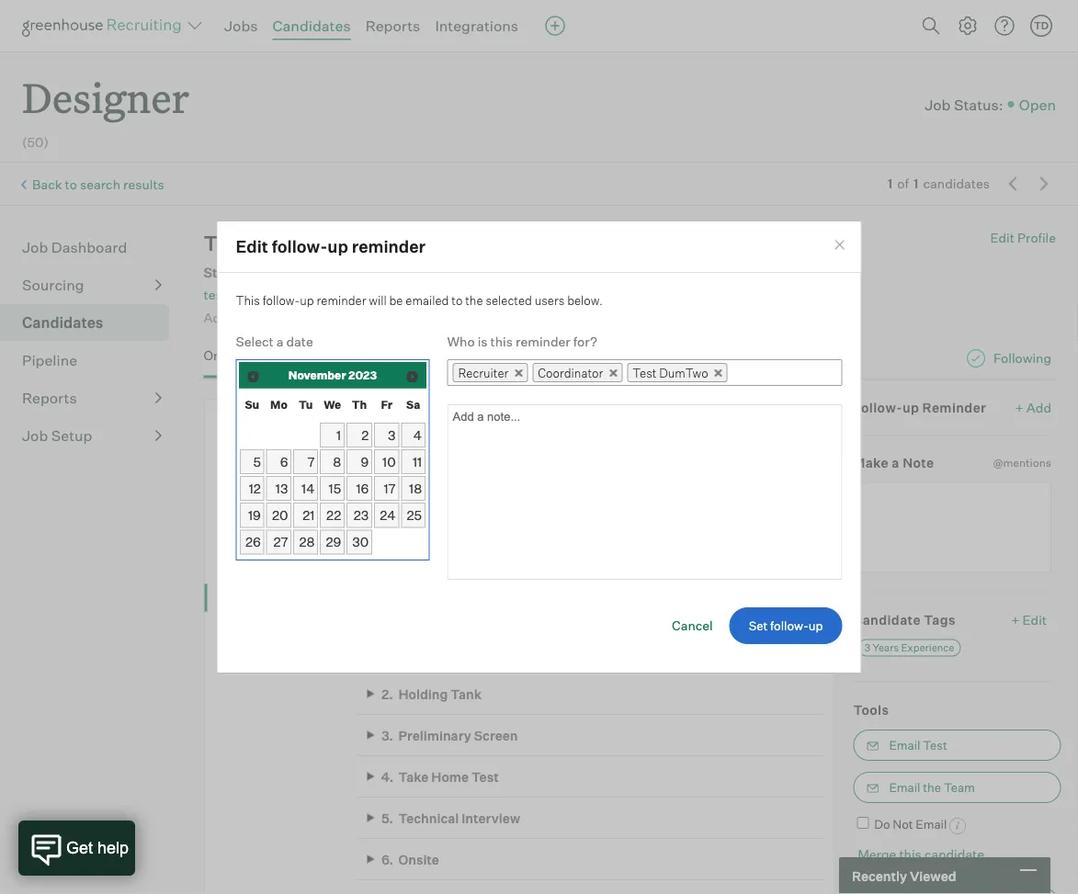 Task type: describe. For each thing, give the bounding box(es) containing it.
2 vertical spatial 2023
[[444, 582, 475, 598]]

su
[[245, 398, 259, 412]]

2 555- from the left
[[400, 286, 430, 303]]

applied on  oct 23, 2023 | oct 23, 2023
[[398, 564, 783, 598]]

5 link
[[240, 449, 264, 474]]

15
[[329, 481, 341, 497]]

note
[[903, 455, 934, 471]]

november 2023
[[288, 368, 377, 382]]

1 of 1 candidates
[[888, 176, 990, 192]]

recruiter
[[458, 365, 509, 380]]

1 left of
[[888, 176, 893, 192]]

tu
[[299, 398, 313, 412]]

(test
[[296, 442, 327, 458]]

candidates inside candidates link
[[22, 314, 103, 332]]

collect feedback link
[[574, 618, 678, 634]]

search
[[80, 176, 120, 192]]

1. application review (current stage)
[[383, 564, 620, 581]]

jobs
[[224, 17, 258, 35]]

addition
[[241, 442, 293, 458]]

up for this
[[300, 293, 314, 307]]

6. onsite
[[381, 851, 439, 868]]

test dummy student at n/a
[[204, 231, 328, 281]]

1 horizontal spatial candidates
[[273, 17, 351, 35]]

2 horizontal spatial 2023
[[745, 564, 776, 581]]

28 link
[[293, 530, 318, 555]]

2 horizontal spatial up
[[903, 399, 919, 416]]

candidate
[[853, 612, 921, 628]]

1 vertical spatial reports link
[[22, 387, 162, 409]]

view
[[690, 621, 713, 633]]

dummy
[[251, 231, 328, 256]]

23 link
[[347, 503, 372, 528]]

the inside edit follow-up reminder dialog
[[465, 293, 483, 307]]

06:00)
[[524, 286, 568, 303]]

open
[[1019, 95, 1056, 113]]

+ add
[[1015, 399, 1052, 416]]

following
[[994, 350, 1052, 366]]

make
[[853, 455, 889, 471]]

25 link
[[401, 503, 425, 528]]

email the team button
[[853, 772, 1061, 803]]

30
[[352, 534, 369, 550]]

2 link
[[347, 423, 372, 448]]

will
[[369, 293, 387, 307]]

7 link
[[293, 449, 318, 474]]

11
[[413, 454, 422, 470]]

3 for 3 years experience
[[864, 642, 870, 654]]

3 years experience link
[[858, 639, 961, 657]]

results
[[123, 176, 164, 192]]

addition (test dumtwo)
[[241, 442, 392, 458]]

+ add link
[[1015, 399, 1052, 416]]

3 for 3
[[388, 427, 396, 443]]

test right home
[[471, 769, 499, 785]]

7
[[307, 454, 315, 470]]

search image
[[920, 15, 942, 37]]

a for select
[[276, 333, 283, 349]]

8 link
[[320, 449, 345, 474]]

27 link
[[266, 530, 292, 555]]

0 horizontal spatial oct
[[398, 582, 420, 598]]

designer for designer
[[22, 70, 189, 124]]

holding
[[398, 686, 448, 702]]

job dashboard
[[22, 238, 127, 257]]

on
[[204, 348, 221, 364]]

1 right of
[[913, 176, 919, 192]]

1 horizontal spatial candidates link
[[273, 17, 351, 35]]

this
[[236, 293, 260, 307]]

follow- for this
[[263, 293, 300, 307]]

coordinator
[[538, 365, 603, 380]]

10
[[382, 454, 396, 470]]

move stage button
[[241, 484, 359, 515]]

29
[[326, 534, 341, 550]]

1 vertical spatial reports
[[22, 389, 77, 407]]

(gmt-06:00) central america
[[484, 286, 670, 303]]

view application link
[[683, 618, 776, 636]]

22
[[326, 507, 341, 523]]

24
[[380, 507, 396, 523]]

reject
[[400, 492, 435, 507]]

test inside edit follow-up reminder dialog
[[633, 365, 657, 380]]

0 vertical spatial add
[[204, 309, 229, 325]]

|
[[779, 564, 783, 581]]

dashboard
[[51, 238, 127, 257]]

linkedin
[[438, 348, 490, 364]]

edit follow-up reminder dialog
[[216, 221, 862, 674]]

29 link
[[320, 530, 345, 555]]

application for view application
[[715, 621, 770, 633]]

to inside edit follow-up reminder dialog
[[452, 293, 463, 307]]

add a headline
[[204, 309, 293, 325]]

email test
[[889, 738, 947, 753]]

the inside button
[[923, 780, 941, 795]]

for?
[[573, 333, 597, 349]]

9
[[361, 454, 369, 470]]

reject button
[[367, 484, 455, 515]]

jobs link
[[224, 17, 258, 35]]

application link
[[241, 553, 358, 570]]

job dashboard link
[[22, 236, 162, 258]]

move
[[274, 492, 305, 507]]

2023 inside edit follow-up reminder dialog
[[348, 368, 377, 382]]

stage
[[307, 492, 340, 507]]

candidate tags
[[853, 612, 956, 628]]

Add a note... text field
[[447, 404, 842, 580]]

20 link
[[266, 503, 292, 528]]

1 vertical spatial candidates link
[[22, 312, 162, 334]]

test inside test dummy student at n/a
[[204, 231, 246, 256]]

0 vertical spatial to
[[65, 176, 77, 192]]

central
[[571, 286, 616, 303]]

feed
[[324, 348, 354, 364]]

technical
[[398, 810, 459, 826]]

this follow-up reminder will be emailed to the selected users below.
[[236, 293, 603, 307]]

sourcing link
[[22, 274, 162, 296]]

1 inside edit follow-up reminder dialog
[[336, 427, 341, 443]]

(gmt-
[[484, 286, 524, 303]]

email for email the team
[[889, 780, 921, 795]]

edit for edit follow-up reminder
[[236, 236, 268, 257]]

selected
[[486, 293, 532, 307]]

2 vertical spatial email
[[916, 817, 947, 832]]

job status:
[[925, 95, 1003, 113]]

6 link
[[266, 449, 292, 474]]

4. take home test
[[381, 769, 499, 785]]

reminder
[[922, 399, 987, 416]]



Task type: locate. For each thing, give the bounding box(es) containing it.
headline
[[241, 309, 293, 325]]

1 right on
[[224, 348, 228, 364]]

review
[[473, 564, 519, 581]]

0 vertical spatial (50)
[[22, 134, 49, 150]]

onsite
[[398, 851, 439, 868]]

1 vertical spatial add
[[1027, 399, 1052, 416]]

1 vertical spatial follow-
[[263, 293, 300, 307]]

job left status:
[[925, 95, 951, 113]]

follow-
[[272, 236, 328, 257], [263, 293, 300, 307]]

merge this candidate
[[858, 846, 985, 863]]

+ for + edit
[[1011, 612, 1020, 628]]

experience
[[901, 642, 954, 654]]

integrations link
[[435, 17, 519, 35]]

cancel
[[672, 617, 713, 634]]

reminder for this follow-up reminder will be emailed to the selected users below.
[[317, 293, 366, 307]]

a down this at left top
[[231, 309, 238, 325]]

preliminary
[[398, 727, 471, 743]]

follow- up headline
[[263, 293, 300, 307]]

1 horizontal spatial the
[[923, 780, 941, 795]]

on
[[681, 564, 696, 581]]

2023 up th
[[348, 368, 377, 382]]

configure image
[[957, 15, 979, 37]]

1 vertical spatial designer
[[241, 417, 306, 436]]

1 vertical spatial +
[[1011, 612, 1020, 628]]

0 vertical spatial reports link
[[365, 17, 420, 35]]

0 horizontal spatial add
[[204, 309, 229, 325]]

test up student
[[204, 231, 246, 256]]

1 vertical spatial email
[[889, 780, 921, 795]]

5555
[[430, 286, 461, 303]]

on 1 job
[[204, 348, 254, 364]]

pipeline link
[[22, 349, 162, 372]]

1 horizontal spatial a
[[276, 333, 283, 349]]

0 vertical spatial reminder
[[352, 236, 426, 257]]

1 vertical spatial (50)
[[309, 417, 341, 436]]

1 vertical spatial 3
[[864, 642, 870, 654]]

+ down the following
[[1015, 399, 1024, 416]]

test left dumtwo
[[633, 365, 657, 380]]

1 horizontal spatial to
[[452, 293, 463, 307]]

0 vertical spatial up
[[328, 236, 348, 257]]

at
[[258, 264, 270, 281]]

add down the following
[[1027, 399, 1052, 416]]

1 vertical spatial the
[[923, 780, 941, 795]]

13
[[276, 481, 288, 497]]

0 horizontal spatial 3
[[388, 427, 396, 443]]

testdummy@gmail.com link
[[204, 287, 348, 303]]

0 horizontal spatial 2023
[[348, 368, 377, 382]]

designer down the 'mo'
[[241, 417, 306, 436]]

1 vertical spatial to
[[452, 293, 463, 307]]

0 horizontal spatial a
[[231, 309, 238, 325]]

@mentions link
[[993, 454, 1052, 472]]

follow- up n/a
[[272, 236, 328, 257]]

15 link
[[320, 476, 345, 501]]

4 link
[[401, 423, 425, 448]]

a for add
[[231, 309, 238, 325]]

23, right on
[[723, 564, 742, 581]]

designer
[[22, 70, 189, 124], [241, 417, 306, 436]]

cancel link
[[672, 617, 713, 634]]

reports link left integrations
[[365, 17, 420, 35]]

application right the 1.
[[398, 564, 471, 581]]

2 vertical spatial up
[[903, 399, 919, 416]]

0 vertical spatial a
[[231, 309, 238, 325]]

screen
[[474, 727, 518, 743]]

1 vertical spatial this
[[899, 846, 922, 863]]

0 horizontal spatial up
[[300, 293, 314, 307]]

oct right on
[[699, 564, 720, 581]]

1
[[888, 176, 893, 192], [913, 176, 919, 192], [224, 348, 228, 364], [336, 427, 341, 443]]

1 left 2 link
[[336, 427, 341, 443]]

0 horizontal spatial designer
[[22, 70, 189, 124]]

to right back
[[65, 176, 77, 192]]

reports link up job setup link
[[22, 387, 162, 409]]

dumtwo)
[[330, 442, 389, 458]]

mo
[[270, 398, 288, 412]]

0 vertical spatial designer
[[22, 70, 189, 124]]

candidates link up pipeline link
[[22, 312, 162, 334]]

0 vertical spatial email
[[889, 738, 921, 753]]

19
[[248, 507, 261, 523]]

applied
[[632, 564, 678, 581]]

who is this reminder for?
[[447, 333, 597, 349]]

(50) up back
[[22, 134, 49, 150]]

0 vertical spatial 3
[[388, 427, 396, 443]]

14 link
[[293, 476, 318, 501]]

2023
[[348, 368, 377, 382], [745, 564, 776, 581], [444, 582, 475, 598]]

0 vertical spatial reports
[[365, 17, 420, 35]]

activity feed link
[[275, 348, 354, 375]]

5.
[[381, 810, 393, 826]]

0 horizontal spatial edit
[[236, 236, 268, 257]]

2 vertical spatial reminder
[[516, 333, 571, 349]]

0 horizontal spatial candidates link
[[22, 312, 162, 334]]

do
[[874, 817, 890, 832]]

0 horizontal spatial reports link
[[22, 387, 162, 409]]

test dumtwo
[[633, 365, 708, 380]]

candidates right jobs
[[273, 17, 351, 35]]

designer for designer (50)
[[241, 417, 306, 436]]

+ edit link
[[1007, 607, 1052, 632]]

the left team
[[923, 780, 941, 795]]

0 vertical spatial this
[[490, 333, 513, 349]]

3 left 4 link
[[388, 427, 396, 443]]

@mentions
[[993, 456, 1052, 470]]

0 vertical spatial candidates link
[[273, 17, 351, 35]]

of
[[897, 176, 909, 192]]

1 vertical spatial 2023
[[745, 564, 776, 581]]

1 vertical spatial candidates
[[22, 314, 103, 332]]

move stage
[[274, 492, 340, 507]]

3 inside edit follow-up reminder dialog
[[388, 427, 396, 443]]

this inside edit follow-up reminder dialog
[[490, 333, 513, 349]]

1 555- from the left
[[370, 286, 400, 303]]

edit inside dialog
[[236, 236, 268, 257]]

candidates link right jobs
[[273, 17, 351, 35]]

email up email the team
[[889, 738, 921, 753]]

none submit inside edit follow-up reminder dialog
[[729, 607, 842, 644]]

6
[[280, 454, 288, 470]]

on 1 job link
[[204, 348, 254, 375]]

reminder for who is this reminder for?
[[516, 333, 571, 349]]

2
[[361, 427, 369, 443]]

select a date
[[236, 333, 313, 349]]

users
[[535, 293, 565, 307]]

a left note
[[892, 455, 900, 471]]

application for 1. application review (current stage)
[[398, 564, 471, 581]]

oct down '25' link
[[398, 582, 420, 598]]

0 horizontal spatial candidates
[[22, 314, 103, 332]]

stage)
[[578, 564, 620, 581]]

2 horizontal spatial a
[[892, 455, 900, 471]]

details
[[375, 348, 417, 364]]

application
[[241, 553, 310, 570], [398, 564, 471, 581], [715, 621, 770, 633]]

14
[[302, 481, 315, 497]]

reminder down users
[[516, 333, 571, 349]]

test up email the team
[[923, 738, 947, 753]]

0 vertical spatial 23,
[[723, 564, 742, 581]]

1 horizontal spatial oct
[[699, 564, 720, 581]]

3 left years
[[864, 642, 870, 654]]

0 vertical spatial follow-
[[272, 236, 328, 257]]

reports left integrations
[[365, 17, 420, 35]]

follow-up reminder
[[853, 399, 987, 416]]

email right not
[[916, 817, 947, 832]]

1 horizontal spatial add
[[1027, 399, 1052, 416]]

activity feed
[[275, 348, 354, 364]]

email
[[889, 738, 921, 753], [889, 780, 921, 795], [916, 817, 947, 832]]

reminder for edit follow-up reminder
[[352, 236, 426, 257]]

3 years experience
[[864, 642, 954, 654]]

0 horizontal spatial (50)
[[22, 134, 49, 150]]

a for make
[[892, 455, 900, 471]]

oct
[[699, 564, 720, 581], [398, 582, 420, 598]]

reports
[[365, 17, 420, 35], [22, 389, 77, 407]]

1 vertical spatial oct
[[398, 582, 420, 598]]

0 horizontal spatial to
[[65, 176, 77, 192]]

email for email test
[[889, 738, 921, 753]]

greenhouse recruiting image
[[22, 15, 188, 37]]

0 horizontal spatial reports
[[22, 389, 77, 407]]

9 link
[[347, 449, 372, 474]]

0 horizontal spatial this
[[490, 333, 513, 349]]

application inside 'link'
[[241, 553, 310, 570]]

is
[[478, 333, 488, 349]]

a inside edit follow-up reminder dialog
[[276, 333, 283, 349]]

(50) down we
[[309, 417, 341, 436]]

2 vertical spatial a
[[892, 455, 900, 471]]

to right the emailed at the left top of page
[[452, 293, 463, 307]]

1 horizontal spatial 2023
[[444, 582, 475, 598]]

job for job setup
[[22, 427, 48, 445]]

we
[[324, 398, 341, 412]]

1 horizontal spatial edit
[[990, 230, 1015, 246]]

merge
[[858, 846, 897, 863]]

tank
[[451, 686, 482, 702]]

1 horizontal spatial 3
[[864, 642, 870, 654]]

job up sourcing
[[22, 238, 48, 257]]

21 link
[[293, 503, 318, 528]]

1 vertical spatial 23,
[[423, 582, 441, 598]]

candidates down sourcing
[[22, 314, 103, 332]]

1 vertical spatial reminder
[[317, 293, 366, 307]]

26 link
[[240, 530, 264, 555]]

24 link
[[374, 503, 399, 528]]

a
[[231, 309, 238, 325], [276, 333, 283, 349], [892, 455, 900, 471]]

2023 down review
[[444, 582, 475, 598]]

designer down greenhouse recruiting image
[[22, 70, 189, 124]]

pipeline
[[22, 351, 77, 370]]

Do Not Email checkbox
[[857, 817, 869, 829]]

1 horizontal spatial designer
[[241, 417, 306, 436]]

1 horizontal spatial (50)
[[309, 417, 341, 436]]

1 horizontal spatial reports
[[365, 17, 420, 35]]

0 vertical spatial candidates
[[273, 17, 351, 35]]

designer link
[[22, 51, 189, 128]]

None submit
[[729, 607, 842, 644]]

candidates link
[[273, 17, 351, 35], [22, 312, 162, 334]]

2023 left "|"
[[745, 564, 776, 581]]

0 vertical spatial oct
[[699, 564, 720, 581]]

recently viewed
[[852, 868, 956, 884]]

up for edit
[[328, 236, 348, 257]]

1 horizontal spatial 23,
[[723, 564, 742, 581]]

6.
[[381, 851, 393, 868]]

0 horizontal spatial the
[[465, 293, 483, 307]]

1 horizontal spatial up
[[328, 236, 348, 257]]

reminder left will
[[317, 293, 366, 307]]

0 horizontal spatial application
[[241, 553, 310, 570]]

None text field
[[728, 361, 751, 384]]

+ edit
[[1011, 612, 1047, 628]]

job for job status:
[[925, 95, 951, 113]]

sourcing
[[22, 276, 84, 294]]

0 horizontal spatial 23,
[[423, 582, 441, 598]]

edit for edit profile
[[990, 230, 1015, 246]]

be
[[389, 293, 403, 307]]

close image
[[832, 238, 847, 253]]

3. preliminary screen
[[382, 727, 518, 743]]

reminder up be
[[352, 236, 426, 257]]

test inside button
[[923, 738, 947, 753]]

make a note
[[853, 455, 934, 471]]

None text field
[[853, 481, 1052, 573]]

follow- for edit
[[272, 236, 328, 257]]

(current
[[521, 564, 575, 581]]

application down '27'
[[241, 553, 310, 570]]

+ right tags
[[1011, 612, 1020, 628]]

0 vertical spatial 2023
[[348, 368, 377, 382]]

testdummy@gmail.com
[[204, 287, 348, 303]]

edit profile link
[[990, 230, 1056, 246]]

email up not
[[889, 780, 921, 795]]

1 vertical spatial a
[[276, 333, 283, 349]]

23, down 1. application review (current stage)
[[423, 582, 441, 598]]

add up on
[[204, 309, 229, 325]]

0 vertical spatial +
[[1015, 399, 1024, 416]]

1 horizontal spatial reports link
[[365, 17, 420, 35]]

td
[[1034, 19, 1049, 32]]

(50)
[[22, 134, 49, 150], [309, 417, 341, 436]]

dumtwo
[[659, 365, 708, 380]]

activity
[[275, 348, 321, 364]]

20
[[272, 507, 288, 523]]

a left date
[[276, 333, 283, 349]]

the right 5555
[[465, 293, 483, 307]]

1 horizontal spatial this
[[899, 846, 922, 863]]

2 horizontal spatial application
[[715, 621, 770, 633]]

this right is
[[490, 333, 513, 349]]

team
[[944, 780, 975, 795]]

job for job dashboard
[[22, 238, 48, 257]]

this
[[490, 333, 513, 349], [899, 846, 922, 863]]

this up recently viewed
[[899, 846, 922, 863]]

1 horizontal spatial application
[[398, 564, 471, 581]]

job right on
[[231, 348, 254, 364]]

do not email
[[874, 817, 947, 832]]

18
[[409, 481, 422, 497]]

job left setup
[[22, 427, 48, 445]]

18 link
[[401, 476, 425, 501]]

reports down pipeline
[[22, 389, 77, 407]]

america
[[619, 286, 670, 303]]

1 vertical spatial up
[[300, 293, 314, 307]]

years
[[873, 642, 899, 654]]

0 vertical spatial the
[[465, 293, 483, 307]]

+ for + add
[[1015, 399, 1024, 416]]

student
[[204, 264, 255, 281]]

2 horizontal spatial edit
[[1023, 612, 1047, 628]]

application right view
[[715, 621, 770, 633]]



Task type: vqa. For each thing, say whether or not it's contained in the screenshot.


